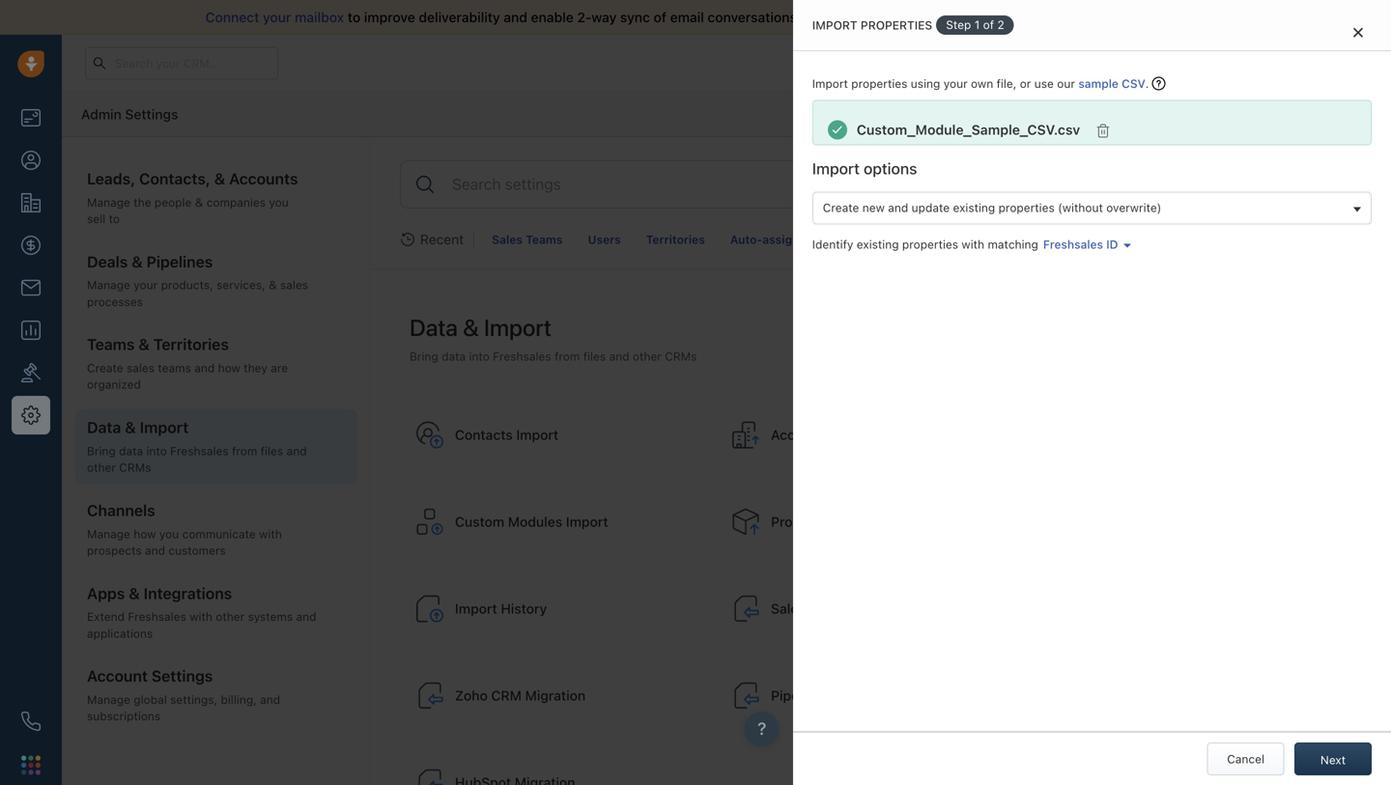 Task type: vqa. For each thing, say whether or not it's contained in the screenshot.
Business
no



Task type: locate. For each thing, give the bounding box(es) containing it.
0 vertical spatial data
[[410, 314, 458, 341]]

next button for close
[[1295, 743, 1373, 776]]

2 vertical spatial other
[[216, 610, 245, 624]]

2 vertical spatial you
[[159, 528, 179, 541]]

of
[[654, 9, 667, 25], [984, 18, 995, 31]]

create up rules
[[823, 201, 860, 215]]

1 vertical spatial a
[[862, 78, 869, 91]]

0 vertical spatial data
[[937, 9, 965, 25]]

and
[[504, 9, 528, 25], [889, 201, 909, 215], [609, 350, 630, 363], [195, 362, 215, 375], [287, 445, 307, 458], [145, 544, 165, 558], [296, 610, 317, 624], [260, 693, 280, 707]]

settings right admin
[[125, 106, 178, 122]]

properties
[[871, 171, 928, 185]]

sell
[[87, 212, 106, 226]]

0 vertical spatial crms
[[665, 350, 697, 363]]

0 vertical spatial accounts
[[229, 170, 298, 188]]

to right sell at the top left of the page
[[109, 212, 120, 226]]

settings for account
[[152, 668, 213, 686]]

properties inside "create new and update existing properties (without overwrite)" button
[[999, 201, 1055, 215]]

manage inside deals & pipelines manage your products, services, & sales processes
[[87, 279, 130, 292]]

0 horizontal spatial from
[[232, 445, 257, 458]]

how
[[218, 362, 241, 375], [134, 528, 156, 541]]

1 horizontal spatial with
[[259, 528, 282, 541]]

module for select
[[871, 21, 921, 34]]

your right all at the top
[[869, 9, 897, 25]]

sales up "organized"
[[127, 362, 155, 375]]

1 horizontal spatial into
[[469, 350, 490, 363]]

0 horizontal spatial sales
[[127, 362, 155, 375]]

teams up "organized"
[[87, 336, 135, 354]]

2 manage from the top
[[87, 279, 130, 292]]

a right select
[[860, 21, 868, 34]]

0 horizontal spatial existing
[[857, 238, 899, 251]]

manage inside 'channels manage how you communicate with prospects and customers'
[[87, 528, 130, 541]]

admin settings
[[81, 106, 178, 122]]

data & import bring data into freshsales from files and other crms
[[410, 314, 697, 363], [87, 419, 307, 475]]

settings,
[[170, 693, 218, 707]]

our
[[1058, 77, 1076, 90]]

email
[[670, 9, 704, 25]]

1 horizontal spatial of
[[984, 18, 995, 31]]

accounts up companies
[[229, 170, 298, 188]]

0 vertical spatial you
[[988, 9, 1011, 25]]

data down the "recent"
[[410, 314, 458, 341]]

0 vertical spatial settings
[[125, 106, 178, 122]]

bring all your sales data from zoho crm using a zip file image
[[415, 681, 446, 712]]

1 vertical spatial create
[[87, 362, 123, 375]]

settings up 'settings,'
[[152, 668, 213, 686]]

bring
[[410, 350, 439, 363], [87, 445, 116, 458]]

1 horizontal spatial sales
[[280, 279, 308, 292]]

zoho crm migration
[[455, 688, 586, 704]]

deals
[[87, 253, 128, 271]]

using
[[911, 77, 941, 90]]

1 vertical spatial territories
[[153, 336, 229, 354]]

0 vertical spatial how
[[218, 362, 241, 375]]

import properties using your own file, or use our sample csv .
[[813, 77, 1150, 90]]

with for apps & integrations
[[190, 610, 213, 624]]

apps & integrations extend freshsales with other systems and applications
[[87, 585, 317, 641]]

files
[[584, 350, 606, 363], [261, 445, 283, 458]]

2 horizontal spatial sales
[[901, 9, 934, 25]]

modules
[[508, 514, 563, 530]]

the
[[134, 196, 151, 209]]

2 horizontal spatial other
[[633, 350, 662, 363]]

next inside import options dialog
[[1321, 754, 1347, 767]]

territories inside teams & territories create sales teams and how they are organized
[[153, 336, 229, 354]]

1 horizontal spatial files
[[584, 350, 606, 363]]

accounts
[[229, 170, 298, 188], [771, 427, 831, 443]]

module for choose
[[872, 78, 912, 91]]

1 vertical spatial sales
[[280, 279, 308, 292]]

create inside teams & territories create sales teams and how they are organized
[[87, 362, 123, 375]]

1 vertical spatial settings
[[152, 668, 213, 686]]

1 horizontal spatial crms
[[665, 350, 697, 363]]

pipedrive migration
[[771, 688, 895, 704]]

of inside import options dialog
[[984, 18, 995, 31]]

sales
[[901, 9, 934, 25], [280, 279, 308, 292], [127, 362, 155, 375]]

overwrite)
[[1107, 201, 1162, 215]]

1 vertical spatial with
[[259, 528, 282, 541]]

create new and update existing properties (without overwrite)
[[823, 201, 1162, 215]]

1 vertical spatial you
[[269, 196, 289, 209]]

to left import
[[916, 78, 927, 91]]

manage up sell at the top left of the page
[[87, 196, 130, 209]]

0 horizontal spatial you
[[159, 528, 179, 541]]

or
[[1020, 77, 1032, 90]]

with down the integrations
[[190, 610, 213, 624]]

scratch.
[[1168, 9, 1220, 25]]

other
[[633, 350, 662, 363], [87, 461, 116, 475], [216, 610, 245, 624]]

companies
[[207, 196, 266, 209]]

csv
[[1122, 77, 1146, 90]]

with for channels
[[259, 528, 282, 541]]

0 horizontal spatial data
[[87, 419, 121, 437]]

& up "organized"
[[139, 336, 150, 354]]

1 horizontal spatial data & import bring data into freshsales from files and other crms
[[410, 314, 697, 363]]

teams right sales
[[526, 233, 563, 246]]

0 vertical spatial existing
[[953, 201, 996, 215]]

1 horizontal spatial create
[[823, 201, 860, 215]]

1 horizontal spatial from
[[555, 350, 580, 363]]

0 vertical spatial a
[[860, 21, 868, 34]]

of right 1
[[984, 18, 995, 31]]

0 vertical spatial teams
[[526, 233, 563, 246]]

& right people
[[195, 196, 203, 209]]

0 vertical spatial with
[[962, 238, 985, 251]]

manage up prospects
[[87, 528, 130, 541]]

keep track of every import you've ever done, with record-level details image
[[415, 594, 446, 625]]

1 horizontal spatial bring
[[410, 350, 439, 363]]

properties left 'using'
[[852, 77, 908, 90]]

create inside button
[[823, 201, 860, 215]]

into up the contacts
[[469, 350, 490, 363]]

products,
[[161, 279, 213, 292]]

.
[[1146, 77, 1150, 90]]

data down "organized"
[[87, 419, 121, 437]]

manage
[[87, 196, 130, 209], [87, 279, 130, 292], [87, 528, 130, 541], [87, 693, 130, 707]]

applications
[[87, 627, 153, 641]]

0 horizontal spatial bring
[[87, 445, 116, 458]]

import your custom modules using csv or xlsx files (sample csv available) image
[[415, 507, 446, 538]]

with left matching
[[962, 238, 985, 251]]

data
[[410, 314, 458, 341], [87, 419, 121, 437]]

salesforce migration
[[771, 601, 903, 617]]

4 manage from the top
[[87, 693, 130, 707]]

systems
[[248, 610, 293, 624]]

1 vertical spatial from
[[555, 350, 580, 363]]

2 vertical spatial with
[[190, 610, 213, 624]]

customers
[[169, 544, 226, 558]]

bring up import your contacts using csv or xlsx files (sample csv available) 'image'
[[410, 350, 439, 363]]

properties up matching
[[999, 201, 1055, 215]]

existing
[[953, 201, 996, 215], [857, 238, 899, 251]]

import
[[805, 9, 847, 25], [813, 18, 858, 32], [813, 77, 849, 90], [813, 160, 860, 178], [484, 314, 552, 341], [140, 419, 189, 437], [517, 427, 559, 443], [835, 427, 877, 443], [566, 514, 609, 530], [833, 514, 875, 530], [455, 601, 498, 617]]

and inside 'channels manage how you communicate with prospects and customers'
[[145, 544, 165, 558]]

0 vertical spatial from
[[1135, 9, 1165, 25]]

dialog
[[793, 0, 1392, 786]]

migration right pipedrive
[[835, 688, 895, 704]]

migration right salesforce
[[842, 601, 903, 617]]

with inside 'channels manage how you communicate with prospects and customers'
[[259, 528, 282, 541]]

2 horizontal spatial with
[[962, 238, 985, 251]]

1 horizontal spatial other
[[216, 610, 245, 624]]

to left "start"
[[1085, 9, 1098, 25]]

you right so
[[988, 9, 1011, 25]]

how down channels
[[134, 528, 156, 541]]

migration
[[842, 601, 903, 617], [525, 688, 586, 704], [835, 688, 895, 704]]

1 horizontal spatial data
[[442, 350, 466, 363]]

data up channels
[[119, 445, 143, 458]]

freshsales up 'channels manage how you communicate with prospects and customers'
[[170, 445, 229, 458]]

1 horizontal spatial territories
[[646, 233, 705, 246]]

with right communicate
[[259, 528, 282, 541]]

sales right services,
[[280, 279, 308, 292]]

into up channels
[[146, 445, 167, 458]]

a right choose
[[862, 78, 869, 91]]

teams inside teams & territories create sales teams and how they are organized
[[87, 336, 135, 354]]

0 horizontal spatial territories
[[153, 336, 229, 354]]

0 horizontal spatial accounts
[[229, 170, 298, 188]]

how left "they"
[[218, 362, 241, 375]]

freshsales down (without
[[1044, 238, 1104, 251]]

manage up processes
[[87, 279, 130, 292]]

1 vertical spatial how
[[134, 528, 156, 541]]

0 horizontal spatial teams
[[87, 336, 135, 354]]

freshsales down the integrations
[[128, 610, 186, 624]]

0 horizontal spatial other
[[87, 461, 116, 475]]

they
[[244, 362, 268, 375]]

1 manage from the top
[[87, 196, 130, 209]]

people
[[155, 196, 192, 209]]

freshsales inside apps & integrations extend freshsales with other systems and applications
[[128, 610, 186, 624]]

1 horizontal spatial data
[[410, 314, 458, 341]]

custom modules import
[[455, 514, 609, 530]]

existing down the new
[[857, 238, 899, 251]]

1 vertical spatial bring
[[87, 445, 116, 458]]

0 vertical spatial sales
[[901, 9, 934, 25]]

3 manage from the top
[[87, 528, 130, 541]]

from
[[1135, 9, 1165, 25], [555, 350, 580, 363], [232, 445, 257, 458]]

0 vertical spatial territories
[[646, 233, 705, 246]]

1 horizontal spatial existing
[[953, 201, 996, 215]]

next button for cancel
[[1295, 743, 1373, 776]]

module right choose
[[872, 78, 912, 91]]

0 horizontal spatial data & import bring data into freshsales from files and other crms
[[87, 419, 307, 475]]

territories up teams
[[153, 336, 229, 354]]

sales inside teams & territories create sales teams and how they are organized
[[127, 362, 155, 375]]

settings
[[125, 106, 178, 122], [152, 668, 213, 686]]

next for close
[[1321, 754, 1347, 767]]

account settings manage global settings, billing, and subscriptions
[[87, 668, 280, 724]]

sample
[[1079, 77, 1119, 90]]

matching
[[988, 238, 1039, 251]]

freshsales inside button
[[1044, 238, 1104, 251]]

a
[[860, 21, 868, 34], [862, 78, 869, 91]]

bring up channels
[[87, 445, 116, 458]]

0 vertical spatial module
[[871, 21, 921, 34]]

sales teams link
[[484, 226, 571, 253]]

data left so
[[937, 9, 965, 25]]

migration right crm
[[525, 688, 586, 704]]

communicate
[[182, 528, 256, 541]]

create up "organized"
[[87, 362, 123, 375]]

sales
[[492, 233, 523, 246]]

sales left step
[[901, 9, 934, 25]]

close button
[[1208, 743, 1285, 776]]

your left own
[[944, 77, 968, 90]]

you
[[988, 9, 1011, 25], [269, 196, 289, 209], [159, 528, 179, 541]]

auto-assignment rules
[[731, 233, 864, 246]]

next button
[[1295, 743, 1373, 776], [1295, 743, 1373, 776]]

new
[[863, 201, 885, 215]]

prospects
[[87, 544, 142, 558]]

1 vertical spatial into
[[146, 445, 167, 458]]

0 horizontal spatial data
[[119, 445, 143, 458]]

create
[[823, 201, 860, 215], [87, 362, 123, 375]]

of right sync
[[654, 9, 667, 25]]

choose
[[818, 78, 859, 91]]

0 vertical spatial create
[[823, 201, 860, 215]]

with inside apps & integrations extend freshsales with other systems and applications
[[190, 610, 213, 624]]

freshsales
[[1044, 238, 1104, 251], [493, 350, 552, 363], [170, 445, 229, 458], [128, 610, 186, 624]]

1 vertical spatial module
[[872, 78, 912, 91]]

to right mailbox
[[348, 9, 361, 25]]

freshsales id
[[1044, 238, 1119, 251]]

contacts
[[455, 427, 513, 443]]

1 horizontal spatial you
[[269, 196, 289, 209]]

dialog containing select a module
[[793, 0, 1392, 786]]

connect
[[205, 9, 259, 25]]

you right companies
[[269, 196, 289, 209]]

data up import your contacts using csv or xlsx files (sample csv available) 'image'
[[442, 350, 466, 363]]

enable
[[531, 9, 574, 25]]

groups
[[967, 233, 1009, 246]]

1 vertical spatial accounts
[[771, 427, 831, 443]]

1 vertical spatial crms
[[119, 461, 151, 475]]

accounts right import your accounts using csv or xlsx files (sample csv available) image
[[771, 427, 831, 443]]

1 horizontal spatial how
[[218, 362, 241, 375]]

& right the apps
[[129, 585, 140, 603]]

1 vertical spatial files
[[261, 445, 283, 458]]

you up customers
[[159, 528, 179, 541]]

your up processes
[[134, 279, 158, 292]]

next inside dialog
[[1321, 754, 1347, 767]]

0 horizontal spatial with
[[190, 610, 213, 624]]

a for choose
[[862, 78, 869, 91]]

0 horizontal spatial how
[[134, 528, 156, 541]]

1 vertical spatial data
[[87, 419, 121, 437]]

freshworks switcher image
[[21, 756, 41, 775]]

freshsales up contacts import
[[493, 350, 552, 363]]

0 horizontal spatial into
[[146, 445, 167, 458]]

settings inside account settings manage global settings, billing, and subscriptions
[[152, 668, 213, 686]]

accounts inside leads, contacts, & accounts manage the people & companies you sell to
[[229, 170, 298, 188]]

existing up groups
[[953, 201, 996, 215]]

cancel button
[[1208, 743, 1285, 776]]

2 vertical spatial sales
[[127, 362, 155, 375]]

deals & pipelines manage your products, services, & sales processes
[[87, 253, 308, 309]]

1 vertical spatial teams
[[87, 336, 135, 354]]

territories left auto-
[[646, 233, 705, 246]]

your left mailbox
[[263, 9, 291, 25]]

close image
[[1354, 27, 1364, 38]]

module right all at the top
[[871, 21, 921, 34]]

2 vertical spatial data
[[119, 445, 143, 458]]

don't
[[1014, 9, 1048, 25]]

& right services,
[[269, 279, 277, 292]]

0 horizontal spatial create
[[87, 362, 123, 375]]

manage up subscriptions
[[87, 693, 130, 707]]

bring all your sales data from pipedrive using a zip file image
[[731, 681, 762, 712]]

update
[[912, 201, 950, 215]]

0 vertical spatial files
[[584, 350, 606, 363]]



Task type: describe. For each thing, give the bounding box(es) containing it.
properties down update
[[903, 238, 959, 251]]

0 vertical spatial other
[[633, 350, 662, 363]]

start
[[1101, 9, 1131, 25]]

& up companies
[[214, 170, 225, 188]]

rules
[[832, 233, 864, 246]]

0 vertical spatial data & import bring data into freshsales from files and other crms
[[410, 314, 697, 363]]

and inside account settings manage global settings, billing, and subscriptions
[[260, 693, 280, 707]]

1 vertical spatial data & import bring data into freshsales from files and other crms
[[87, 419, 307, 475]]

import all your sales data link
[[805, 9, 969, 25]]

pipedrive
[[771, 688, 831, 704]]

processes
[[87, 295, 143, 309]]

conversation groups link
[[881, 226, 1016, 253]]

custom
[[455, 514, 505, 530]]

2
[[998, 18, 1005, 31]]

assignment
[[763, 233, 829, 246]]

have
[[1051, 9, 1081, 25]]

1
[[975, 18, 980, 31]]

other inside apps & integrations extend freshsales with other systems and applications
[[216, 610, 245, 624]]

phone element
[[12, 703, 50, 741]]

all
[[851, 9, 865, 25]]

territories link
[[639, 226, 713, 253]]

2 horizontal spatial data
[[937, 9, 965, 25]]

0 vertical spatial bring
[[410, 350, 439, 363]]

import your products using csv or xlsx files (sample csv available) image
[[731, 507, 762, 538]]

click to learn how to import image
[[1153, 77, 1166, 90]]

conversations.
[[708, 9, 801, 25]]

to inside leads, contacts, & accounts manage the people & companies you sell to
[[109, 212, 120, 226]]

conversation
[[889, 233, 964, 246]]

admin
[[81, 106, 122, 122]]

mailbox
[[295, 9, 344, 25]]

zoho
[[455, 688, 488, 704]]

properties up choose a module to import records at the right top of the page
[[861, 18, 933, 32]]

sync
[[621, 9, 650, 25]]

manage inside account settings manage global settings, billing, and subscriptions
[[87, 693, 130, 707]]

contacts import
[[455, 427, 559, 443]]

create new and update existing properties (without overwrite) button
[[813, 192, 1373, 225]]

salesforce
[[771, 601, 839, 617]]

leads, contacts, & accounts manage the people & companies you sell to
[[87, 170, 298, 226]]

auto-assignment rules link
[[723, 226, 871, 253]]

2 horizontal spatial from
[[1135, 9, 1165, 25]]

import your contacts using csv or xlsx files (sample csv available) image
[[415, 420, 446, 451]]

& down the "recent"
[[463, 314, 479, 341]]

you inside leads, contacts, & accounts manage the people & companies you sell to
[[269, 196, 289, 209]]

conversation groups
[[889, 233, 1009, 246]]

identify existing properties with matching
[[813, 238, 1039, 251]]

select a module
[[813, 21, 921, 34]]

your inside import options dialog
[[944, 77, 968, 90]]

connect your mailbox to improve deliverability and enable 2-way sync of email conversations. import all your sales data so you don't have to start from scratch.
[[205, 9, 1220, 25]]

crm
[[491, 688, 522, 704]]

migration for salesforce migration
[[842, 601, 903, 617]]

so
[[969, 9, 984, 25]]

0 horizontal spatial files
[[261, 445, 283, 458]]

step 1 of 2
[[946, 18, 1005, 31]]

freshsales id button
[[1039, 235, 1136, 255]]

0 horizontal spatial of
[[654, 9, 667, 25]]

how inside teams & territories create sales teams and how they are organized
[[218, 362, 241, 375]]

manage inside leads, contacts, & accounts manage the people & companies you sell to
[[87, 196, 130, 209]]

auto-
[[731, 233, 763, 246]]

users link
[[580, 226, 629, 253]]

<span class=" ">remove file</span> image
[[1097, 124, 1111, 138]]

accounts import
[[771, 427, 877, 443]]

account
[[87, 668, 148, 686]]

integrations
[[144, 585, 232, 603]]

1 horizontal spatial teams
[[526, 233, 563, 246]]

to inside dialog
[[916, 78, 927, 91]]

2-
[[577, 9, 592, 25]]

your inside deals & pipelines manage your products, services, & sales processes
[[134, 279, 158, 292]]

2 horizontal spatial you
[[988, 9, 1011, 25]]

custom_module_sample_csv.csv
[[857, 122, 1081, 138]]

next for cancel
[[1321, 754, 1347, 767]]

products
[[771, 514, 829, 530]]

leads,
[[87, 170, 135, 188]]

migration for pipedrive migration
[[835, 688, 895, 704]]

deliverability
[[419, 9, 500, 25]]

import properties
[[813, 18, 933, 32]]

options
[[864, 160, 918, 178]]

records
[[969, 78, 1010, 91]]

and inside apps & integrations extend freshsales with other systems and applications
[[296, 610, 317, 624]]

contacts,
[[139, 170, 211, 188]]

existing inside button
[[953, 201, 996, 215]]

organized
[[87, 378, 141, 392]]

import options dialog
[[793, 0, 1392, 786]]

0 horizontal spatial crms
[[119, 461, 151, 475]]

id
[[1107, 238, 1119, 251]]

own
[[971, 77, 994, 90]]

extend
[[87, 610, 125, 624]]

& down "organized"
[[125, 419, 136, 437]]

1 vertical spatial other
[[87, 461, 116, 475]]

bring all your sales data from hubspot using csv files and an api key image
[[415, 768, 446, 786]]

Search your CRM... text field
[[85, 47, 278, 80]]

1 vertical spatial existing
[[857, 238, 899, 251]]

use
[[1035, 77, 1054, 90]]

import
[[930, 78, 966, 91]]

properties image
[[21, 363, 41, 383]]

close
[[1231, 753, 1262, 766]]

import history link
[[405, 574, 713, 645]]

bring all your sales data from salesforce using a zip file image
[[731, 594, 762, 625]]

phone image
[[21, 712, 41, 732]]

way
[[592, 9, 617, 25]]

import history
[[455, 601, 547, 617]]

and inside button
[[889, 201, 909, 215]]

you inside 'channels manage how you communicate with prospects and customers'
[[159, 528, 179, 541]]

settings for admin
[[125, 106, 178, 122]]

how inside 'channels manage how you communicate with prospects and customers'
[[134, 528, 156, 541]]

& right deals
[[132, 253, 143, 271]]

0 vertical spatial into
[[469, 350, 490, 363]]

apps
[[87, 585, 125, 603]]

& inside apps & integrations extend freshsales with other systems and applications
[[129, 585, 140, 603]]

& inside teams & territories create sales teams and how they are organized
[[139, 336, 150, 354]]

import your accounts using csv or xlsx files (sample csv available) image
[[731, 420, 762, 451]]

2 vertical spatial from
[[232, 445, 257, 458]]

channels manage how you communicate with prospects and customers
[[87, 502, 282, 558]]

sample csv link
[[1079, 77, 1146, 90]]

cancel
[[1228, 753, 1265, 766]]

with inside import options dialog
[[962, 238, 985, 251]]

and inside teams & territories create sales teams and how they are organized
[[195, 362, 215, 375]]

recent
[[420, 231, 464, 247]]

billing,
[[221, 693, 257, 707]]

1 vertical spatial data
[[442, 350, 466, 363]]

sales inside deals & pipelines manage your products, services, & sales processes
[[280, 279, 308, 292]]

choose a module to import records
[[818, 78, 1010, 91]]

Search settings text field
[[450, 173, 1347, 197]]

identify
[[813, 238, 854, 251]]

a for select
[[860, 21, 868, 34]]

teams & territories create sales teams and how they are organized
[[87, 336, 288, 392]]

1 horizontal spatial accounts
[[771, 427, 831, 443]]

are
[[271, 362, 288, 375]]

global
[[134, 693, 167, 707]]

improve
[[364, 9, 415, 25]]

services,
[[217, 279, 266, 292]]

(without
[[1058, 201, 1104, 215]]

subscriptions
[[87, 710, 161, 724]]

pipelines
[[147, 253, 213, 271]]



